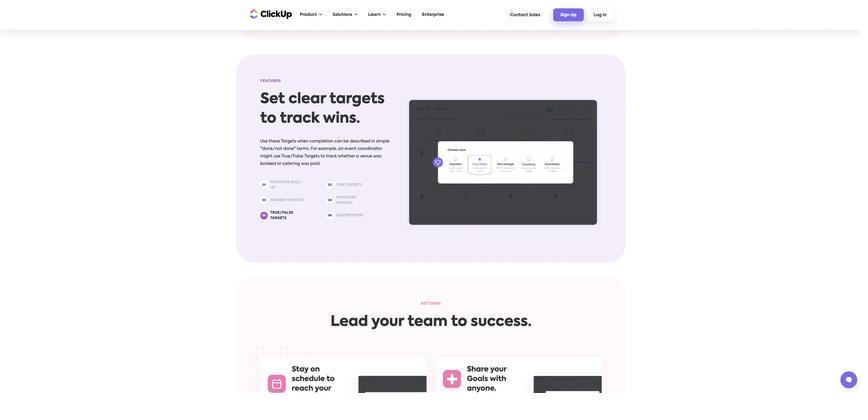 Task type: vqa. For each thing, say whether or not it's contained in the screenshot.
to inside use these targets when completion can be described in simple "done/not done" terms. for example, an event coordinator might use true/false targets to track whether a venue was booked or catering was paid.
yes



Task type: describe. For each thing, give the bounding box(es) containing it.
true false target.png image
[[404, 95, 602, 230]]

with
[[490, 376, 507, 383]]

to for set clear targets to track wins.
[[261, 112, 277, 126]]

share
[[467, 367, 489, 374]]

1 horizontal spatial was
[[374, 155, 382, 159]]

progress roll- up
[[270, 181, 303, 190]]

up
[[571, 13, 577, 17]]

paid.
[[311, 162, 321, 166]]

or
[[277, 162, 282, 166]]

on
[[311, 367, 320, 374]]

in inside use these targets when completion can be described in simple "done/not done" terms. for example, an event coordinator might use true/false targets to track whether a venue was booked or catering was paid.
[[372, 140, 375, 144]]

lead your team to success.
[[331, 316, 532, 330]]

success.
[[471, 316, 532, 330]]

solutions
[[333, 13, 353, 17]]

example,
[[319, 147, 338, 151]]

monetary targets
[[336, 196, 357, 205]]

roll-
[[291, 181, 303, 185]]

anyone.
[[467, 386, 497, 393]]

share your goals with anyone.
[[467, 367, 507, 393]]

targets up done"
[[281, 140, 297, 144]]

be
[[344, 140, 349, 144]]

"done/not
[[261, 147, 282, 151]]

up
[[270, 186, 275, 190]]

contact sales button
[[508, 10, 544, 20]]

number targets
[[270, 199, 304, 203]]

sign up button
[[554, 8, 584, 21]]

schedule
[[292, 376, 325, 383]]

contact sales
[[511, 13, 541, 17]]

sign up
[[561, 13, 577, 17]]

lead
[[331, 316, 368, 330]]

set
[[261, 92, 285, 107]]

product button
[[297, 9, 325, 21]]

these
[[269, 140, 280, 144]]

task targets
[[336, 184, 362, 187]]



Task type: locate. For each thing, give the bounding box(es) containing it.
1 vertical spatial in
[[372, 140, 375, 144]]

to inside stay on schedule to reach yo
[[327, 376, 335, 383]]

product
[[300, 13, 317, 17]]

sales
[[530, 13, 541, 17]]

0 vertical spatial true/false
[[282, 155, 304, 159]]

in right log
[[603, 13, 607, 17]]

task
[[336, 184, 345, 187]]

1 vertical spatial was
[[301, 162, 309, 166]]

your for lead
[[372, 316, 404, 330]]

targets down for
[[305, 155, 320, 159]]

booked
[[261, 162, 276, 166]]

targets for monetary targets
[[336, 202, 353, 205]]

0 vertical spatial was
[[374, 155, 382, 159]]

catering
[[283, 162, 300, 166]]

in inside 'link'
[[603, 13, 607, 17]]

venue
[[360, 155, 373, 159]]

was down coordinator
[[374, 155, 382, 159]]

described
[[350, 140, 371, 144]]

1 horizontal spatial your
[[491, 367, 507, 374]]

1 horizontal spatial in
[[603, 13, 607, 17]]

an
[[339, 147, 344, 151]]

in
[[603, 13, 607, 17], [372, 140, 375, 144]]

use
[[274, 155, 281, 159]]

targets inside "monetary targets"
[[336, 202, 353, 205]]

true/false
[[282, 155, 304, 159], [270, 212, 294, 215]]

0 vertical spatial in
[[603, 13, 607, 17]]

targets for task targets
[[346, 184, 362, 187]]

targets for number targets
[[287, 199, 304, 203]]

a
[[356, 155, 359, 159]]

simple
[[376, 140, 390, 144]]

true/false down number
[[270, 212, 294, 215]]

completion
[[310, 140, 334, 144]]

in up coordinator
[[372, 140, 375, 144]]

team
[[408, 316, 448, 330]]

your for share
[[491, 367, 507, 374]]

targets
[[281, 140, 297, 144], [305, 155, 320, 159], [346, 184, 362, 187], [287, 199, 304, 203], [336, 202, 353, 205], [270, 217, 287, 220]]

was
[[374, 155, 382, 159], [301, 162, 309, 166]]

pricing link
[[394, 9, 415, 21]]

targets
[[330, 92, 385, 107]]

0 horizontal spatial track
[[280, 112, 320, 126]]

enterprise link
[[419, 9, 448, 21]]

monetary
[[336, 196, 357, 200]]

to for lead your team to success.
[[452, 316, 468, 330]]

event
[[345, 147, 357, 151]]

track inside use these targets when completion can be described in simple "done/not done" terms. for example, an event coordinator might use true/false targets to track whether a venue was booked or catering was paid.
[[326, 155, 337, 159]]

log
[[594, 13, 602, 17]]

terms.
[[297, 147, 310, 151]]

track
[[280, 112, 320, 126], [326, 155, 337, 159]]

use these targets when completion can be described in simple "done/not done" terms. for example, an event coordinator might use true/false targets to track whether a venue was booked or catering was paid.
[[261, 140, 390, 166]]

your
[[372, 316, 404, 330], [491, 367, 507, 374]]

clickup image
[[249, 8, 292, 19]]

number
[[270, 199, 287, 203]]

to inside use these targets when completion can be described in simple "done/not done" terms. for example, an event coordinator might use true/false targets to track whether a venue was booked or catering was paid.
[[321, 155, 325, 159]]

might
[[261, 155, 273, 159]]

pricing
[[397, 13, 412, 17]]

settings
[[421, 303, 442, 306]]

when
[[298, 140, 309, 144]]

0 horizontal spatial was
[[301, 162, 309, 166]]

was left paid.
[[301, 162, 309, 166]]

for
[[311, 147, 318, 151]]

log in
[[594, 13, 607, 17]]

descriptions
[[336, 214, 364, 218]]

track down clear
[[280, 112, 320, 126]]

enterprise
[[422, 13, 445, 17]]

wins.
[[323, 112, 360, 126]]

can
[[335, 140, 343, 144]]

done"
[[283, 147, 296, 151]]

targets right number
[[287, 199, 304, 203]]

0 vertical spatial your
[[372, 316, 404, 330]]

track down 'example,'
[[326, 155, 337, 159]]

to inside set clear targets to track wins.
[[261, 112, 277, 126]]

use
[[261, 140, 268, 144]]

true/false inside use these targets when completion can be described in simple "done/not done" terms. for example, an event coordinator might use true/false targets to track whether a venue was booked or catering was paid.
[[282, 155, 304, 159]]

learn button
[[365, 9, 389, 21]]

1 vertical spatial your
[[491, 367, 507, 374]]

log in link
[[587, 8, 614, 21]]

targets down number
[[270, 217, 287, 220]]

0 horizontal spatial your
[[372, 316, 404, 330]]

targets right task
[[346, 184, 362, 187]]

0 vertical spatial track
[[280, 112, 320, 126]]

solutions button
[[330, 9, 361, 21]]

clear
[[289, 92, 326, 107]]

stay on schedule to reach yo
[[292, 367, 335, 394]]

learn
[[368, 13, 381, 17]]

contact
[[511, 13, 529, 17]]

whether
[[338, 155, 355, 159]]

targets down monetary
[[336, 202, 353, 205]]

reach
[[292, 386, 314, 393]]

track inside set clear targets to track wins.
[[280, 112, 320, 126]]

true/false targets
[[270, 212, 294, 220]]

targets for true/false targets
[[270, 217, 287, 220]]

progress
[[270, 181, 290, 185]]

targets inside true/false targets
[[270, 217, 287, 220]]

stay
[[292, 367, 309, 374]]

features
[[261, 80, 281, 83]]

to
[[261, 112, 277, 126], [321, 155, 325, 159], [452, 316, 468, 330], [327, 376, 335, 383]]

1 horizontal spatial track
[[326, 155, 337, 159]]

to for stay on schedule to reach yo
[[327, 376, 335, 383]]

your inside share your goals with anyone.
[[491, 367, 507, 374]]

sign
[[561, 13, 570, 17]]

true/false up catering
[[282, 155, 304, 159]]

coordinator
[[358, 147, 382, 151]]

1 vertical spatial track
[[326, 155, 337, 159]]

set clear targets to track wins.
[[261, 92, 385, 126]]

goals
[[467, 376, 489, 383]]

0 horizontal spatial in
[[372, 140, 375, 144]]

1 vertical spatial true/false
[[270, 212, 294, 215]]



